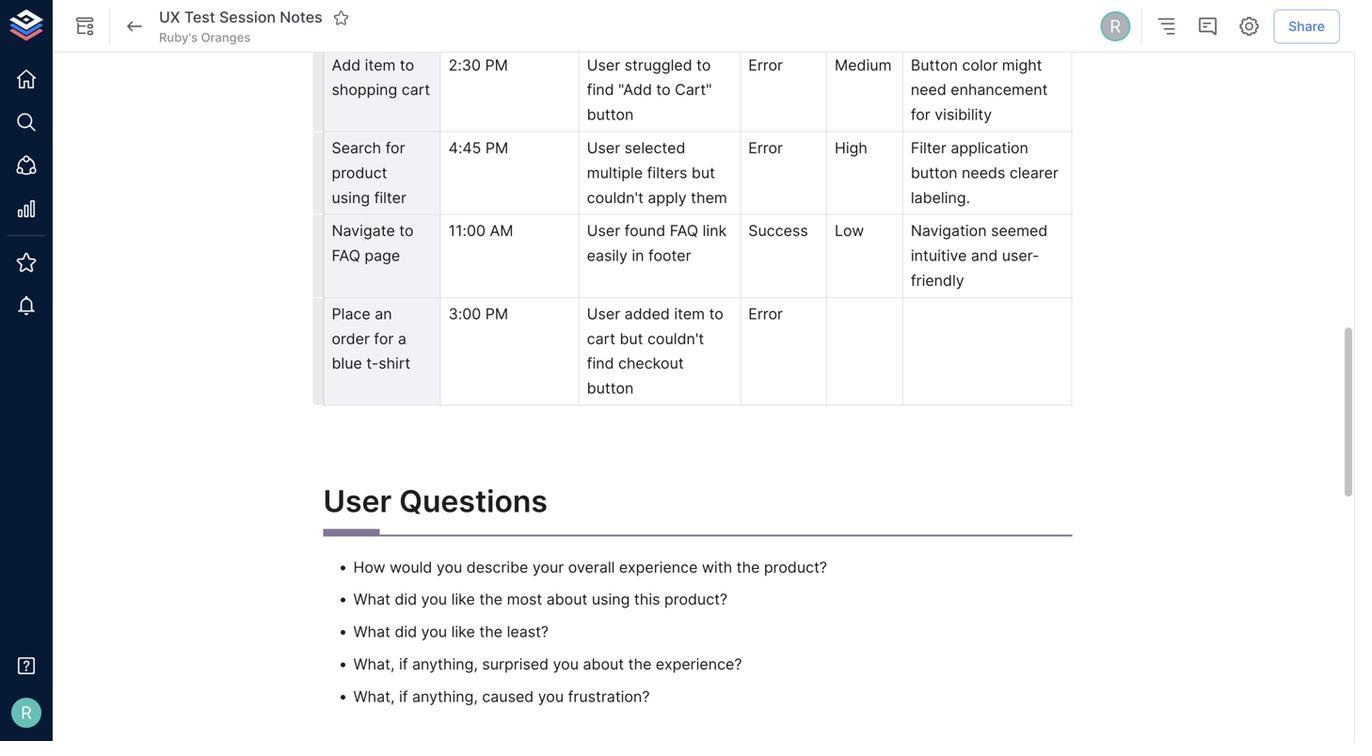 Task type: describe. For each thing, give the bounding box(es) containing it.
1 vertical spatial r button
[[6, 693, 47, 734]]

user for user found faq link easily in footer
[[587, 222, 620, 240]]

what for what did you like the most about using this product?
[[353, 591, 391, 609]]

what, if anything, surprised you about the experience?
[[353, 656, 742, 674]]

to up cart"
[[697, 56, 711, 74]]

found
[[625, 222, 666, 240]]

3:00
[[449, 305, 481, 323]]

"add
[[618, 81, 652, 99]]

high
[[835, 139, 868, 157]]

cart for added
[[587, 330, 616, 348]]

experience
[[619, 558, 698, 577]]

for inside place an order for a blue t-shirt
[[374, 330, 394, 348]]

r for r button to the top
[[1110, 16, 1121, 37]]

error for user added item to cart but couldn't find checkout button
[[749, 305, 783, 323]]

filter
[[374, 189, 407, 207]]

how would you describe your overall experience with the product?
[[353, 558, 827, 577]]

your
[[533, 558, 564, 577]]

questions
[[399, 483, 548, 519]]

to inside navigate to faq page
[[399, 222, 414, 240]]

button color might need enhancement for visibility
[[911, 56, 1052, 124]]

how
[[353, 558, 386, 577]]

what did you like the least?
[[353, 623, 549, 642]]

to inside add item to shopping cart
[[400, 56, 414, 74]]

favorite image
[[333, 9, 350, 26]]

like for least?
[[451, 623, 475, 642]]

product? for what did you like the most about using this product?
[[665, 591, 728, 609]]

shirt
[[379, 355, 411, 373]]

overall
[[568, 558, 615, 577]]

filter
[[911, 139, 947, 157]]

what, for what, if anything, surprised you about the experience?
[[353, 656, 395, 674]]

surprised
[[482, 656, 549, 674]]

the left "least?"
[[479, 623, 503, 642]]

apply
[[648, 189, 687, 207]]

clearer
[[1010, 164, 1059, 182]]

shopping
[[332, 81, 397, 99]]

navigation seemed intuitive and user- friendly
[[911, 222, 1052, 290]]

if for what, if anything, surprised you about the experience?
[[399, 656, 408, 674]]

settings image
[[1238, 15, 1261, 38]]

seemed
[[991, 222, 1048, 240]]

pm for 4:45 pm
[[486, 139, 509, 157]]

footer
[[649, 247, 691, 265]]

anything, for caused
[[412, 688, 478, 706]]

4:45 pm
[[449, 139, 509, 157]]

this
[[634, 591, 660, 609]]

describe
[[467, 558, 528, 577]]

need
[[911, 81, 947, 99]]

friendly
[[911, 272, 965, 290]]

1 horizontal spatial using
[[592, 591, 630, 609]]

oranges
[[201, 30, 251, 45]]

user found faq link easily in footer
[[587, 222, 731, 265]]

blue
[[332, 355, 362, 373]]

couldn't inside the user selected multiple filters but couldn't apply them
[[587, 189, 644, 207]]

item inside user added item to cart but couldn't find checkout button
[[674, 305, 705, 323]]

cart for item
[[402, 81, 430, 99]]

most
[[507, 591, 542, 609]]

t-
[[366, 355, 379, 373]]

you right the surprised
[[553, 656, 579, 674]]

with
[[702, 558, 732, 577]]

couldn't inside user added item to cart but couldn't find checkout button
[[648, 330, 704, 348]]

to down struggled
[[656, 81, 671, 99]]

ruby's
[[159, 30, 198, 45]]

filters
[[647, 164, 688, 182]]

using inside search for product using filter
[[332, 189, 370, 207]]

button
[[911, 56, 958, 74]]

and
[[971, 247, 998, 265]]

error for user selected multiple filters but couldn't apply them
[[749, 139, 783, 157]]

the right with
[[737, 558, 760, 577]]

to inside user added item to cart but couldn't find checkout button
[[709, 305, 724, 323]]

what for what did you like the least?
[[353, 623, 391, 642]]

medium
[[835, 56, 892, 74]]

you for what did you like the least?
[[421, 623, 447, 642]]

place
[[332, 305, 371, 323]]

user added item to cart but couldn't find checkout button
[[587, 305, 728, 398]]

user selected multiple filters but couldn't apply them
[[587, 139, 727, 207]]

needs
[[962, 164, 1006, 182]]

intuitive
[[911, 247, 967, 265]]

4:45
[[449, 139, 481, 157]]

experience?
[[656, 656, 742, 674]]

table of contents image
[[1155, 15, 1178, 38]]

filter application button needs clearer labeling.
[[911, 139, 1063, 207]]

2:30
[[449, 56, 481, 74]]

for inside button color might need enhancement for visibility
[[911, 106, 931, 124]]

product? for how would you describe your overall experience with the product?
[[764, 558, 827, 577]]

share
[[1289, 18, 1325, 34]]

ux
[[159, 8, 180, 27]]



Task type: vqa. For each thing, say whether or not it's contained in the screenshot.
Ruby at the top
no



Task type: locate. For each thing, give the bounding box(es) containing it.
success
[[749, 222, 808, 240]]

navigation
[[911, 222, 987, 240]]

what
[[353, 591, 391, 609], [353, 623, 391, 642]]

but inside the user selected multiple filters but couldn't apply them
[[692, 164, 715, 182]]

for inside search for product using filter
[[386, 139, 405, 157]]

user for user added item to cart but couldn't find checkout button
[[587, 305, 620, 323]]

ux test session notes
[[159, 8, 323, 27]]

comments image
[[1197, 15, 1219, 38]]

in
[[632, 247, 644, 265]]

you for how would you describe your overall experience with the product?
[[437, 558, 462, 577]]

2 what, from the top
[[353, 688, 395, 706]]

item
[[365, 56, 396, 74], [674, 305, 705, 323]]

ruby's oranges
[[159, 30, 251, 45]]

button down checkout
[[587, 379, 634, 398]]

0 vertical spatial pm
[[485, 56, 508, 74]]

you down the would
[[421, 623, 447, 642]]

for left a
[[374, 330, 394, 348]]

couldn't up checkout
[[648, 330, 704, 348]]

anything, left caused
[[412, 688, 478, 706]]

product? right with
[[764, 558, 827, 577]]

1 vertical spatial product?
[[665, 591, 728, 609]]

did
[[395, 591, 417, 609], [395, 623, 417, 642]]

0 vertical spatial what,
[[353, 656, 395, 674]]

1 vertical spatial did
[[395, 623, 417, 642]]

11:00
[[449, 222, 486, 240]]

0 horizontal spatial but
[[620, 330, 643, 348]]

search for product using filter
[[332, 139, 409, 207]]

1 vertical spatial about
[[583, 656, 624, 674]]

1 vertical spatial but
[[620, 330, 643, 348]]

1 vertical spatial what
[[353, 623, 391, 642]]

3 error from the top
[[749, 305, 783, 323]]

0 horizontal spatial r
[[21, 703, 32, 724]]

user up how
[[323, 483, 392, 519]]

easily
[[587, 247, 628, 265]]

1 find from the top
[[587, 81, 614, 99]]

0 vertical spatial product?
[[764, 558, 827, 577]]

labeling.
[[911, 189, 971, 207]]

visibility
[[935, 106, 992, 124]]

cart right the shopping
[[402, 81, 430, 99]]

1 horizontal spatial cart
[[587, 330, 616, 348]]

0 horizontal spatial product?
[[665, 591, 728, 609]]

caused
[[482, 688, 534, 706]]

anything, down what did you like the least?
[[412, 656, 478, 674]]

0 horizontal spatial using
[[332, 189, 370, 207]]

cart down easily
[[587, 330, 616, 348]]

anything,
[[412, 656, 478, 674], [412, 688, 478, 706]]

cart"
[[675, 81, 712, 99]]

0 vertical spatial r button
[[1098, 8, 1134, 44]]

1 horizontal spatial item
[[674, 305, 705, 323]]

but
[[692, 164, 715, 182], [620, 330, 643, 348]]

cart inside user added item to cart but couldn't find checkout button
[[587, 330, 616, 348]]

you right the would
[[437, 558, 462, 577]]

1 vertical spatial anything,
[[412, 688, 478, 706]]

0 vertical spatial cart
[[402, 81, 430, 99]]

1 horizontal spatial product?
[[764, 558, 827, 577]]

0 horizontal spatial couldn't
[[587, 189, 644, 207]]

user for user questions
[[323, 483, 392, 519]]

pm for 3:00 pm
[[485, 305, 508, 323]]

2 anything, from the top
[[412, 688, 478, 706]]

1 vertical spatial find
[[587, 355, 614, 373]]

faq for page
[[332, 247, 360, 265]]

you for what did you like the most about using this product?
[[421, 591, 447, 609]]

what, for what, if anything, caused you frustration?
[[353, 688, 395, 706]]

like left "least?"
[[451, 623, 475, 642]]

1 horizontal spatial r
[[1110, 16, 1121, 37]]

0 vertical spatial did
[[395, 591, 417, 609]]

go back image
[[123, 15, 146, 38]]

1 vertical spatial r
[[21, 703, 32, 724]]

pm for 2:30 pm
[[485, 56, 508, 74]]

user inside user added item to cart but couldn't find checkout button
[[587, 305, 620, 323]]

navigate to faq page
[[332, 222, 418, 265]]

place an order for a blue t-shirt
[[332, 305, 411, 373]]

user up easily
[[587, 222, 620, 240]]

1 vertical spatial using
[[592, 591, 630, 609]]

0 vertical spatial what
[[353, 591, 391, 609]]

cart
[[402, 81, 430, 99], [587, 330, 616, 348]]

2:30 pm
[[449, 56, 508, 74]]

find left "add
[[587, 81, 614, 99]]

find inside user added item to cart but couldn't find checkout button
[[587, 355, 614, 373]]

low
[[835, 222, 864, 240]]

to right added at the left
[[709, 305, 724, 323]]

using left this
[[592, 591, 630, 609]]

0 vertical spatial error
[[749, 56, 783, 74]]

error for user struggled to find "add to cart" button
[[749, 56, 783, 74]]

add item to shopping cart
[[332, 56, 430, 99]]

1 vertical spatial cart
[[587, 330, 616, 348]]

might
[[1002, 56, 1042, 74]]

3:00 pm
[[449, 305, 508, 323]]

least?
[[507, 623, 549, 642]]

r
[[1110, 16, 1121, 37], [21, 703, 32, 724]]

2 vertical spatial pm
[[485, 305, 508, 323]]

couldn't down multiple
[[587, 189, 644, 207]]

2 vertical spatial error
[[749, 305, 783, 323]]

button inside the filter application button needs clearer labeling.
[[911, 164, 958, 182]]

test
[[184, 8, 215, 27]]

1 vertical spatial error
[[749, 139, 783, 157]]

show wiki image
[[73, 15, 96, 38]]

selected
[[625, 139, 686, 157]]

them
[[691, 189, 727, 207]]

what,
[[353, 656, 395, 674], [353, 688, 395, 706]]

button down "add
[[587, 106, 634, 124]]

find left checkout
[[587, 355, 614, 373]]

1 vertical spatial couldn't
[[648, 330, 704, 348]]

0 vertical spatial about
[[547, 591, 588, 609]]

you
[[437, 558, 462, 577], [421, 591, 447, 609], [421, 623, 447, 642], [553, 656, 579, 674], [538, 688, 564, 706]]

2 error from the top
[[749, 139, 783, 157]]

1 horizontal spatial r button
[[1098, 8, 1134, 44]]

user inside user struggled to find "add to cart" button
[[587, 56, 620, 74]]

1 vertical spatial for
[[386, 139, 405, 157]]

0 vertical spatial if
[[399, 656, 408, 674]]

1 pm from the top
[[485, 56, 508, 74]]

2 if from the top
[[399, 688, 408, 706]]

but up the them
[[692, 164, 715, 182]]

application
[[951, 139, 1029, 157]]

search
[[332, 139, 381, 157]]

2 what from the top
[[353, 623, 391, 642]]

like up what did you like the least?
[[451, 591, 475, 609]]

0 vertical spatial button
[[587, 106, 634, 124]]

1 vertical spatial item
[[674, 305, 705, 323]]

what did you like the most about using this product?
[[353, 591, 728, 609]]

0 vertical spatial item
[[365, 56, 396, 74]]

2 vertical spatial button
[[587, 379, 634, 398]]

1 vertical spatial pm
[[486, 139, 509, 157]]

you down what, if anything, surprised you about the experience?
[[538, 688, 564, 706]]

the up frustration?
[[628, 656, 652, 674]]

you up what did you like the least?
[[421, 591, 447, 609]]

1 if from the top
[[399, 656, 408, 674]]

a
[[398, 330, 407, 348]]

to left 2:30
[[400, 56, 414, 74]]

for right search
[[386, 139, 405, 157]]

1 anything, from the top
[[412, 656, 478, 674]]

order
[[332, 330, 370, 348]]

faq down navigate
[[332, 247, 360, 265]]

frustration?
[[568, 688, 650, 706]]

1 vertical spatial if
[[399, 688, 408, 706]]

cart inside add item to shopping cart
[[402, 81, 430, 99]]

error
[[749, 56, 783, 74], [749, 139, 783, 157], [749, 305, 783, 323]]

user inside user found faq link easily in footer
[[587, 222, 620, 240]]

button inside user added item to cart but couldn't find checkout button
[[587, 379, 634, 398]]

pm right the '4:45'
[[486, 139, 509, 157]]

struggled
[[625, 56, 692, 74]]

0 vertical spatial using
[[332, 189, 370, 207]]

anything, for surprised
[[412, 656, 478, 674]]

user
[[587, 56, 620, 74], [587, 139, 620, 157], [587, 222, 620, 240], [587, 305, 620, 323], [323, 483, 392, 519]]

button inside user struggled to find "add to cart" button
[[587, 106, 634, 124]]

0 vertical spatial for
[[911, 106, 931, 124]]

an
[[375, 305, 392, 323]]

item right added at the left
[[674, 305, 705, 323]]

1 like from the top
[[451, 591, 475, 609]]

0 vertical spatial faq
[[670, 222, 699, 240]]

2 vertical spatial for
[[374, 330, 394, 348]]

1 did from the top
[[395, 591, 417, 609]]

user questions
[[323, 483, 548, 519]]

share button
[[1274, 9, 1340, 44]]

user for user struggled to find "add to cart" button
[[587, 56, 620, 74]]

pm right 2:30
[[485, 56, 508, 74]]

0 horizontal spatial item
[[365, 56, 396, 74]]

1 vertical spatial what,
[[353, 688, 395, 706]]

11:00 am
[[449, 222, 513, 240]]

1 vertical spatial faq
[[332, 247, 360, 265]]

did for what did you like the most about using this product?
[[395, 591, 417, 609]]

0 vertical spatial anything,
[[412, 656, 478, 674]]

0 vertical spatial couldn't
[[587, 189, 644, 207]]

r for bottom r button
[[21, 703, 32, 724]]

ruby's oranges link
[[159, 29, 251, 46]]

if
[[399, 656, 408, 674], [399, 688, 408, 706]]

added
[[625, 305, 670, 323]]

the down describe
[[479, 591, 503, 609]]

item inside add item to shopping cart
[[365, 56, 396, 74]]

user up multiple
[[587, 139, 620, 157]]

item up the shopping
[[365, 56, 396, 74]]

product? down with
[[665, 591, 728, 609]]

user-
[[1002, 247, 1040, 265]]

about up frustration?
[[583, 656, 624, 674]]

find inside user struggled to find "add to cart" button
[[587, 81, 614, 99]]

am
[[490, 222, 513, 240]]

1 what, from the top
[[353, 656, 395, 674]]

if for what, if anything, caused you frustration?
[[399, 688, 408, 706]]

faq inside user found faq link easily in footer
[[670, 222, 699, 240]]

1 error from the top
[[749, 56, 783, 74]]

page
[[365, 247, 400, 265]]

0 horizontal spatial cart
[[402, 81, 430, 99]]

0 vertical spatial r
[[1110, 16, 1121, 37]]

using
[[332, 189, 370, 207], [592, 591, 630, 609]]

product
[[332, 164, 387, 182]]

notes
[[280, 8, 323, 27]]

link
[[703, 222, 727, 240]]

0 vertical spatial but
[[692, 164, 715, 182]]

button down filter
[[911, 164, 958, 182]]

pm right 3:00
[[485, 305, 508, 323]]

user up "add
[[587, 56, 620, 74]]

0 horizontal spatial r button
[[6, 693, 47, 734]]

navigate
[[332, 222, 395, 240]]

color
[[962, 56, 998, 74]]

0 vertical spatial find
[[587, 81, 614, 99]]

0 vertical spatial like
[[451, 591, 475, 609]]

find
[[587, 81, 614, 99], [587, 355, 614, 373]]

1 vertical spatial button
[[911, 164, 958, 182]]

r button
[[1098, 8, 1134, 44], [6, 693, 47, 734]]

but down added at the left
[[620, 330, 643, 348]]

faq for link
[[670, 222, 699, 240]]

for down need
[[911, 106, 931, 124]]

would
[[390, 558, 432, 577]]

couldn't
[[587, 189, 644, 207], [648, 330, 704, 348]]

user struggled to find "add to cart" button
[[587, 56, 716, 124]]

2 like from the top
[[451, 623, 475, 642]]

add
[[332, 56, 361, 74]]

multiple
[[587, 164, 643, 182]]

2 pm from the top
[[486, 139, 509, 157]]

faq
[[670, 222, 699, 240], [332, 247, 360, 265]]

2 did from the top
[[395, 623, 417, 642]]

but inside user added item to cart but couldn't find checkout button
[[620, 330, 643, 348]]

1 horizontal spatial faq
[[670, 222, 699, 240]]

did for what did you like the least?
[[395, 623, 417, 642]]

to up page at the left
[[399, 222, 414, 240]]

what, if anything, caused you frustration?
[[353, 688, 650, 706]]

faq up footer
[[670, 222, 699, 240]]

1 horizontal spatial couldn't
[[648, 330, 704, 348]]

3 pm from the top
[[485, 305, 508, 323]]

0 horizontal spatial faq
[[332, 247, 360, 265]]

user for user selected multiple filters but couldn't apply them
[[587, 139, 620, 157]]

about down your
[[547, 591, 588, 609]]

user inside the user selected multiple filters but couldn't apply them
[[587, 139, 620, 157]]

like for most
[[451, 591, 475, 609]]

2 find from the top
[[587, 355, 614, 373]]

1 what from the top
[[353, 591, 391, 609]]

1 horizontal spatial but
[[692, 164, 715, 182]]

faq inside navigate to faq page
[[332, 247, 360, 265]]

for
[[911, 106, 931, 124], [386, 139, 405, 157], [374, 330, 394, 348]]

user left added at the left
[[587, 305, 620, 323]]

using down product
[[332, 189, 370, 207]]

session
[[219, 8, 276, 27]]

checkout
[[618, 355, 684, 373]]

enhancement
[[951, 81, 1048, 99]]

1 vertical spatial like
[[451, 623, 475, 642]]



